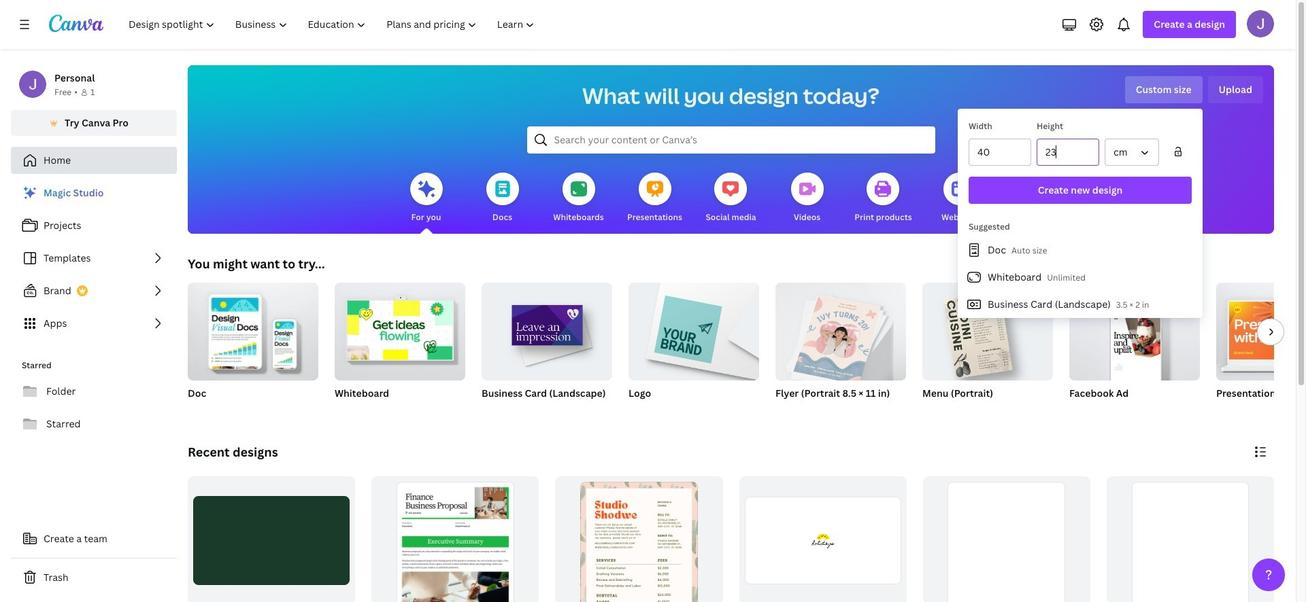 Task type: vqa. For each thing, say whether or not it's contained in the screenshot.
the rightmost Corporate
no



Task type: locate. For each thing, give the bounding box(es) containing it.
group
[[335, 278, 465, 418], [335, 278, 465, 381], [482, 278, 612, 418], [482, 278, 612, 381], [629, 278, 759, 418], [629, 278, 759, 381], [776, 278, 906, 418], [776, 278, 906, 385], [188, 283, 318, 418], [923, 283, 1053, 418], [923, 283, 1053, 381], [1070, 283, 1200, 418], [1070, 283, 1200, 381], [1216, 283, 1306, 418], [1216, 283, 1306, 381], [372, 477, 539, 603], [555, 477, 723, 603], [739, 477, 907, 603], [923, 477, 1090, 603], [1107, 477, 1274, 603]]

None search field
[[527, 127, 935, 154]]

None number field
[[978, 139, 1023, 165], [1046, 139, 1091, 165], [978, 139, 1023, 165], [1046, 139, 1091, 165]]

jacob simon image
[[1247, 10, 1274, 37]]

list
[[11, 180, 177, 337], [958, 237, 1203, 318]]

top level navigation element
[[120, 11, 547, 38]]



Task type: describe. For each thing, give the bounding box(es) containing it.
1 horizontal spatial list
[[958, 237, 1203, 318]]

Units: cm button
[[1105, 139, 1159, 166]]

Search search field
[[554, 127, 908, 153]]

0 horizontal spatial list
[[11, 180, 177, 337]]



